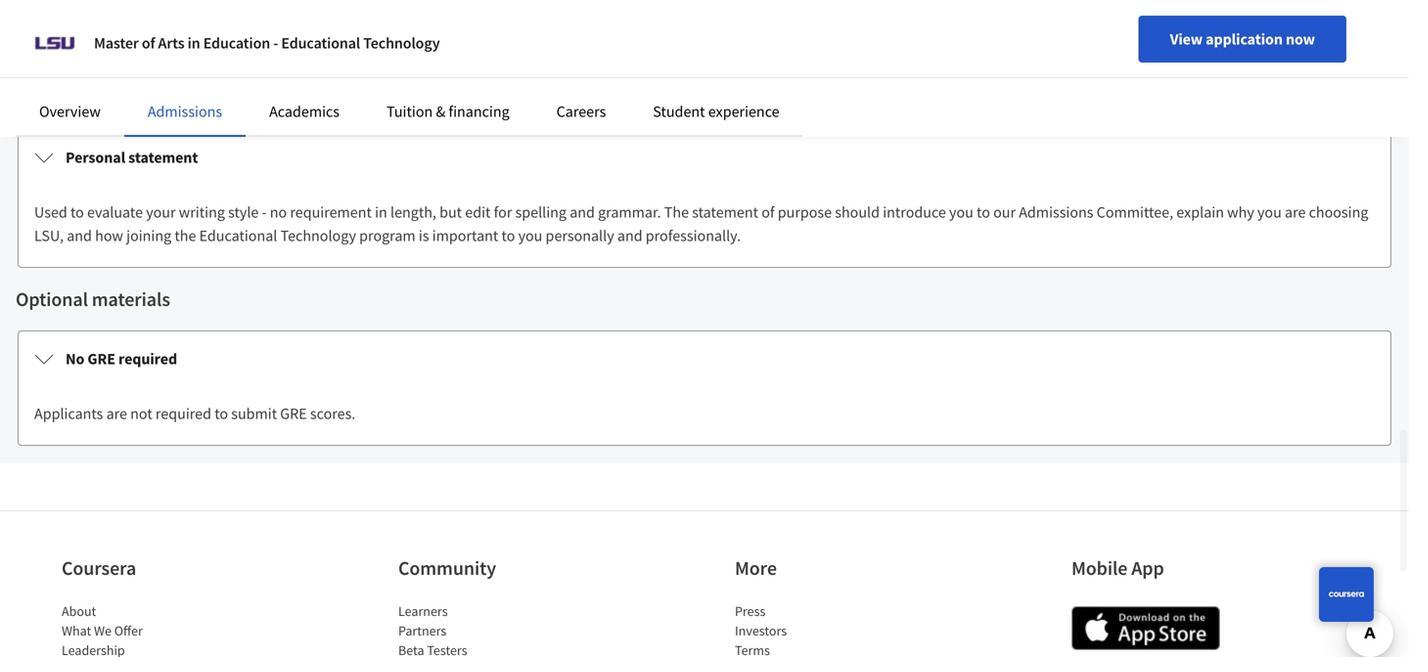 Task type: describe. For each thing, give the bounding box(es) containing it.
required inside dropdown button
[[118, 350, 177, 369]]

list item for coursera
[[62, 641, 228, 658]]

length,
[[391, 203, 437, 222]]

experience
[[709, 102, 780, 121]]

admissions link
[[148, 102, 222, 121]]

writing
[[179, 203, 225, 222]]

all
[[239, 60, 255, 79]]

is
[[419, 226, 429, 246]]

upload unofficial transcripts of all undergraduate, graduate, or post baccalaureate course work in the application if available (can review on unofficial transcripts). make sure that you order the official transcripts to be sent to gradonline@lsu.edu.
[[34, 60, 1330, 103]]

application inside button
[[1206, 29, 1283, 49]]

to right sent
[[175, 83, 189, 103]]

tuition
[[387, 102, 433, 121]]

personal statement
[[66, 148, 198, 167]]

app
[[1132, 557, 1165, 581]]

how
[[95, 226, 123, 246]]

no gre required button
[[19, 332, 1391, 387]]

2 horizontal spatial the
[[1261, 60, 1282, 79]]

you inside upload unofficial transcripts of all undergraduate, graduate, or post baccalaureate course work in the application if available (can review on unofficial transcripts). make sure that you order the official transcripts to be sent to gradonline@lsu.edu.
[[1194, 60, 1219, 79]]

scores.
[[310, 404, 356, 424]]

the inside used to evaluate your writing style - no requirement in length, but edit for spelling and grammar. the statement of purpose should introduce you to our admissions committee, explain why you are choosing lsu, and how joining the educational technology program is important to you personally and professionally.
[[175, 226, 196, 246]]

mobile
[[1072, 557, 1128, 581]]

no gre required
[[66, 350, 177, 369]]

0 horizontal spatial admissions
[[148, 102, 222, 121]]

review
[[883, 60, 926, 79]]

are inside used to evaluate your writing style - no requirement in length, but edit for spelling and grammar. the statement of purpose should introduce you to our admissions committee, explain why you are choosing lsu, and how joining the educational technology program is important to you personally and professionally.
[[1285, 203, 1306, 222]]

not
[[130, 404, 152, 424]]

more
[[735, 557, 777, 581]]

purpose
[[778, 203, 832, 222]]

view application now
[[1170, 29, 1316, 49]]

application inside upload unofficial transcripts of all undergraduate, graduate, or post baccalaureate course work in the application if available (can review on unofficial transcripts). make sure that you order the official transcripts to be sent to gradonline@lsu.edu.
[[699, 60, 773, 79]]

community
[[398, 557, 496, 581]]

master of arts in education - educational technology
[[94, 33, 440, 53]]

list for more
[[735, 602, 902, 658]]

&
[[436, 102, 446, 121]]

press investors
[[735, 603, 787, 640]]

to down for
[[502, 226, 515, 246]]

student
[[653, 102, 705, 121]]

professionally.
[[646, 226, 741, 246]]

for
[[494, 203, 512, 222]]

the
[[665, 203, 689, 222]]

offer
[[114, 623, 143, 640]]

press link
[[735, 603, 766, 621]]

no
[[270, 203, 287, 222]]

1 horizontal spatial the
[[674, 60, 695, 79]]

transcripts).
[[1014, 60, 1092, 79]]

explain
[[1177, 203, 1225, 222]]

personal statement button
[[19, 130, 1391, 185]]

official
[[1285, 60, 1330, 79]]

0 horizontal spatial are
[[106, 404, 127, 424]]

important
[[432, 226, 499, 246]]

work
[[622, 60, 655, 79]]

optional materials
[[16, 287, 170, 312]]

undergraduate,
[[258, 60, 361, 79]]

1 horizontal spatial gre
[[280, 404, 307, 424]]

press
[[735, 603, 766, 621]]

we
[[94, 623, 112, 640]]

1 unofficial from the left
[[85, 60, 146, 79]]

statement inside used to evaluate your writing style - no requirement in length, but edit for spelling and grammar. the statement of purpose should introduce you to our admissions committee, explain why you are choosing lsu, and how joining the educational technology program is important to you personally and professionally.
[[692, 203, 759, 222]]

requirement
[[290, 203, 372, 222]]

gradonline@lsu.edu.
[[192, 83, 327, 103]]

investors
[[735, 623, 787, 640]]

master
[[94, 33, 139, 53]]

educational inside used to evaluate your writing style - no requirement in length, but edit for spelling and grammar. the statement of purpose should introduce you to our admissions committee, explain why you are choosing lsu, and how joining the educational technology program is important to you personally and professionally.
[[199, 226, 277, 246]]

careers link
[[557, 102, 606, 121]]

to left our
[[977, 203, 991, 222]]

1 vertical spatial transcripts
[[34, 83, 104, 103]]

grammar.
[[598, 203, 661, 222]]

coursera
[[62, 557, 136, 581]]

used
[[34, 203, 67, 222]]

education
[[203, 33, 270, 53]]

should
[[835, 203, 880, 222]]

committee,
[[1097, 203, 1174, 222]]

introduce
[[883, 203, 947, 222]]

0 vertical spatial in
[[188, 33, 200, 53]]

careers
[[557, 102, 606, 121]]

what
[[62, 623, 91, 640]]

joining
[[126, 226, 172, 246]]

that
[[1165, 60, 1191, 79]]

louisiana state university logo image
[[31, 20, 78, 67]]

0 vertical spatial -
[[273, 33, 278, 53]]

tuition & financing link
[[387, 102, 510, 121]]

style
[[228, 203, 259, 222]]

list item for community
[[398, 641, 565, 658]]

but
[[440, 203, 462, 222]]

if
[[776, 60, 784, 79]]

of inside upload unofficial transcripts of all undergraduate, graduate, or post baccalaureate course work in the application if available (can review on unofficial transcripts). make sure that you order the official transcripts to be sent to gradonline@lsu.edu.
[[223, 60, 236, 79]]

learners link
[[398, 603, 448, 621]]

spelling
[[516, 203, 567, 222]]

upload
[[34, 60, 82, 79]]

to left submit
[[215, 404, 228, 424]]

arts
[[158, 33, 185, 53]]

- inside used to evaluate your writing style - no requirement in length, but edit for spelling and grammar. the statement of purpose should introduce you to our admissions committee, explain why you are choosing lsu, and how joining the educational technology program is important to you personally and professionally.
[[262, 203, 267, 222]]

student experience
[[653, 102, 780, 121]]

or
[[431, 60, 445, 79]]

in inside upload unofficial transcripts of all undergraduate, graduate, or post baccalaureate course work in the application if available (can review on unofficial transcripts). make sure that you order the official transcripts to be sent to gradonline@lsu.edu.
[[658, 60, 671, 79]]

overview
[[39, 102, 101, 121]]

now
[[1286, 29, 1316, 49]]



Task type: locate. For each thing, give the bounding box(es) containing it.
the right order
[[1261, 60, 1282, 79]]

available
[[787, 60, 846, 79]]

2 list item from the left
[[398, 641, 565, 658]]

sure
[[1133, 60, 1161, 79]]

materials
[[92, 287, 170, 312]]

technology down requirement
[[281, 226, 356, 246]]

transcripts down arts
[[150, 60, 219, 79]]

investors link
[[735, 623, 787, 640]]

personal
[[66, 148, 125, 167]]

list item down investors link
[[735, 641, 902, 658]]

1 vertical spatial application
[[699, 60, 773, 79]]

1 vertical spatial are
[[106, 404, 127, 424]]

1 list item from the left
[[62, 641, 228, 658]]

1 vertical spatial gre
[[280, 404, 307, 424]]

you right that at the top right of the page
[[1194, 60, 1219, 79]]

1 horizontal spatial of
[[223, 60, 236, 79]]

1 horizontal spatial transcripts
[[150, 60, 219, 79]]

1 vertical spatial in
[[658, 60, 671, 79]]

evaluate
[[87, 203, 143, 222]]

statement down admissions link
[[128, 148, 198, 167]]

statement up professionally.
[[692, 203, 759, 222]]

1 list from the left
[[62, 602, 228, 658]]

1 vertical spatial technology
[[281, 226, 356, 246]]

list item down partners link
[[398, 641, 565, 658]]

are left choosing
[[1285, 203, 1306, 222]]

you down "spelling"
[[518, 226, 543, 246]]

and down grammar.
[[618, 226, 643, 246]]

0 vertical spatial statement
[[128, 148, 198, 167]]

of left purpose
[[762, 203, 775, 222]]

course
[[576, 60, 619, 79]]

of left arts
[[142, 33, 155, 53]]

0 vertical spatial application
[[1206, 29, 1283, 49]]

0 horizontal spatial technology
[[281, 226, 356, 246]]

submit
[[231, 404, 277, 424]]

2 horizontal spatial list
[[735, 602, 902, 658]]

learners partners
[[398, 603, 448, 640]]

about what we offer
[[62, 603, 143, 640]]

personally
[[546, 226, 615, 246]]

and up personally
[[570, 203, 595, 222]]

about link
[[62, 603, 96, 621]]

to right used
[[70, 203, 84, 222]]

are
[[1285, 203, 1306, 222], [106, 404, 127, 424]]

partners
[[398, 623, 447, 640]]

- left the no
[[262, 203, 267, 222]]

of inside used to evaluate your writing style - no requirement in length, but edit for spelling and grammar. the statement of purpose should introduce you to our admissions committee, explain why you are choosing lsu, and how joining the educational technology program is important to you personally and professionally.
[[762, 203, 775, 222]]

transcripts
[[150, 60, 219, 79], [34, 83, 104, 103]]

view
[[1170, 29, 1203, 49]]

0 horizontal spatial list item
[[62, 641, 228, 658]]

about
[[62, 603, 96, 621]]

required
[[118, 350, 177, 369], [156, 404, 211, 424]]

admissions right be
[[148, 102, 222, 121]]

student experience link
[[653, 102, 780, 121]]

1 vertical spatial statement
[[692, 203, 759, 222]]

2 horizontal spatial of
[[762, 203, 775, 222]]

list
[[62, 602, 228, 658], [398, 602, 565, 658], [735, 602, 902, 658]]

in right work
[[658, 60, 671, 79]]

in right arts
[[188, 33, 200, 53]]

program
[[359, 226, 416, 246]]

make
[[1096, 60, 1130, 79]]

0 vertical spatial educational
[[281, 33, 360, 53]]

post
[[448, 60, 477, 79]]

what we offer link
[[62, 623, 143, 640]]

gre inside dropdown button
[[88, 350, 115, 369]]

educational
[[281, 33, 360, 53], [199, 226, 277, 246]]

1 vertical spatial admissions
[[1019, 203, 1094, 222]]

1 horizontal spatial are
[[1285, 203, 1306, 222]]

you left our
[[950, 203, 974, 222]]

in inside used to evaluate your writing style - no requirement in length, but edit for spelling and grammar. the statement of purpose should introduce you to our admissions committee, explain why you are choosing lsu, and how joining the educational technology program is important to you personally and professionally.
[[375, 203, 387, 222]]

required right not
[[156, 404, 211, 424]]

3 list item from the left
[[735, 641, 902, 658]]

gre left scores.
[[280, 404, 307, 424]]

0 horizontal spatial educational
[[199, 226, 277, 246]]

mobile app
[[1072, 557, 1165, 581]]

lsu,
[[34, 226, 64, 246]]

application up experience at the right top of the page
[[699, 60, 773, 79]]

applicants are not required to submit gre scores.
[[34, 404, 356, 424]]

tuition & financing
[[387, 102, 510, 121]]

1 horizontal spatial admissions
[[1019, 203, 1094, 222]]

(can
[[849, 60, 880, 79]]

choosing
[[1310, 203, 1369, 222]]

0 horizontal spatial and
[[67, 226, 92, 246]]

sent
[[144, 83, 172, 103]]

3 list from the left
[[735, 602, 902, 658]]

2 list from the left
[[398, 602, 565, 658]]

0 vertical spatial gre
[[88, 350, 115, 369]]

transcripts down upload
[[34, 83, 104, 103]]

0 vertical spatial required
[[118, 350, 177, 369]]

be
[[124, 83, 140, 103]]

graduate,
[[364, 60, 428, 79]]

list for community
[[398, 602, 565, 658]]

overview link
[[39, 102, 101, 121]]

technology inside used to evaluate your writing style - no requirement in length, but edit for spelling and grammar. the statement of purpose should introduce you to our admissions committee, explain why you are choosing lsu, and how joining the educational technology program is important to you personally and professionally.
[[281, 226, 356, 246]]

0 horizontal spatial gre
[[88, 350, 115, 369]]

0 vertical spatial of
[[142, 33, 155, 53]]

list for coursera
[[62, 602, 228, 658]]

0 horizontal spatial in
[[188, 33, 200, 53]]

are left not
[[106, 404, 127, 424]]

1 horizontal spatial unofficial
[[949, 60, 1011, 79]]

to
[[107, 83, 121, 103], [175, 83, 189, 103], [70, 203, 84, 222], [977, 203, 991, 222], [502, 226, 515, 246], [215, 404, 228, 424]]

technology
[[363, 33, 440, 53], [281, 226, 356, 246]]

in up program
[[375, 203, 387, 222]]

baccalaureate
[[480, 60, 573, 79]]

gre right no at the bottom left
[[88, 350, 115, 369]]

applicants
[[34, 404, 103, 424]]

2 unofficial from the left
[[949, 60, 1011, 79]]

1 vertical spatial -
[[262, 203, 267, 222]]

1 horizontal spatial in
[[375, 203, 387, 222]]

1 vertical spatial educational
[[199, 226, 277, 246]]

financing
[[449, 102, 510, 121]]

1 horizontal spatial statement
[[692, 203, 759, 222]]

2 vertical spatial in
[[375, 203, 387, 222]]

1 vertical spatial of
[[223, 60, 236, 79]]

the
[[674, 60, 695, 79], [1261, 60, 1282, 79], [175, 226, 196, 246]]

statement inside dropdown button
[[128, 148, 198, 167]]

optional
[[16, 287, 88, 312]]

1 horizontal spatial and
[[570, 203, 595, 222]]

our
[[994, 203, 1016, 222]]

technology up graduate,
[[363, 33, 440, 53]]

educational down style
[[199, 226, 277, 246]]

0 horizontal spatial the
[[175, 226, 196, 246]]

2 horizontal spatial in
[[658, 60, 671, 79]]

0 horizontal spatial statement
[[128, 148, 198, 167]]

1 horizontal spatial list item
[[398, 641, 565, 658]]

required up not
[[118, 350, 177, 369]]

why
[[1228, 203, 1255, 222]]

list containing learners
[[398, 602, 565, 658]]

unofficial down master
[[85, 60, 146, 79]]

and left how
[[67, 226, 92, 246]]

1 horizontal spatial educational
[[281, 33, 360, 53]]

used to evaluate your writing style - no requirement in length, but edit for spelling and grammar. the statement of purpose should introduce you to our admissions committee, explain why you are choosing lsu, and how joining the educational technology program is important to you personally and professionally.
[[34, 203, 1369, 246]]

the down the writing at the top of the page
[[175, 226, 196, 246]]

list item
[[62, 641, 228, 658], [398, 641, 565, 658], [735, 641, 902, 658]]

0 vertical spatial technology
[[363, 33, 440, 53]]

application
[[1206, 29, 1283, 49], [699, 60, 773, 79]]

gre
[[88, 350, 115, 369], [280, 404, 307, 424]]

unofficial right on
[[949, 60, 1011, 79]]

your
[[146, 203, 176, 222]]

2 horizontal spatial list item
[[735, 641, 902, 658]]

2 horizontal spatial and
[[618, 226, 643, 246]]

-
[[273, 33, 278, 53], [262, 203, 267, 222]]

1 horizontal spatial technology
[[363, 33, 440, 53]]

you
[[1194, 60, 1219, 79], [950, 203, 974, 222], [1258, 203, 1282, 222], [518, 226, 543, 246]]

0 vertical spatial admissions
[[148, 102, 222, 121]]

list item down offer
[[62, 641, 228, 658]]

0 horizontal spatial transcripts
[[34, 83, 104, 103]]

1 horizontal spatial -
[[273, 33, 278, 53]]

statement
[[128, 148, 198, 167], [692, 203, 759, 222]]

1 horizontal spatial application
[[1206, 29, 1283, 49]]

the up student
[[674, 60, 695, 79]]

0 vertical spatial are
[[1285, 203, 1306, 222]]

academics
[[269, 102, 340, 121]]

list item for more
[[735, 641, 902, 658]]

0 horizontal spatial unofficial
[[85, 60, 146, 79]]

admissions right our
[[1019, 203, 1094, 222]]

- right education at left
[[273, 33, 278, 53]]

admissions
[[148, 102, 222, 121], [1019, 203, 1094, 222]]

0 horizontal spatial list
[[62, 602, 228, 658]]

admissions inside used to evaluate your writing style - no requirement in length, but edit for spelling and grammar. the statement of purpose should introduce you to our admissions committee, explain why you are choosing lsu, and how joining the educational technology program is important to you personally and professionally.
[[1019, 203, 1094, 222]]

list containing press
[[735, 602, 902, 658]]

view application now button
[[1139, 16, 1347, 63]]

1 horizontal spatial list
[[398, 602, 565, 658]]

download on the app store image
[[1072, 607, 1221, 651]]

you right why
[[1258, 203, 1282, 222]]

on
[[929, 60, 946, 79]]

0 vertical spatial transcripts
[[150, 60, 219, 79]]

edit
[[465, 203, 491, 222]]

list containing about
[[62, 602, 228, 658]]

0 horizontal spatial application
[[699, 60, 773, 79]]

application up order
[[1206, 29, 1283, 49]]

1 vertical spatial required
[[156, 404, 211, 424]]

of left all
[[223, 60, 236, 79]]

educational up undergraduate,
[[281, 33, 360, 53]]

partners link
[[398, 623, 447, 640]]

0 horizontal spatial -
[[262, 203, 267, 222]]

to left be
[[107, 83, 121, 103]]

0 horizontal spatial of
[[142, 33, 155, 53]]

academics link
[[269, 102, 340, 121]]

2 vertical spatial of
[[762, 203, 775, 222]]



Task type: vqa. For each thing, say whether or not it's contained in the screenshot.


